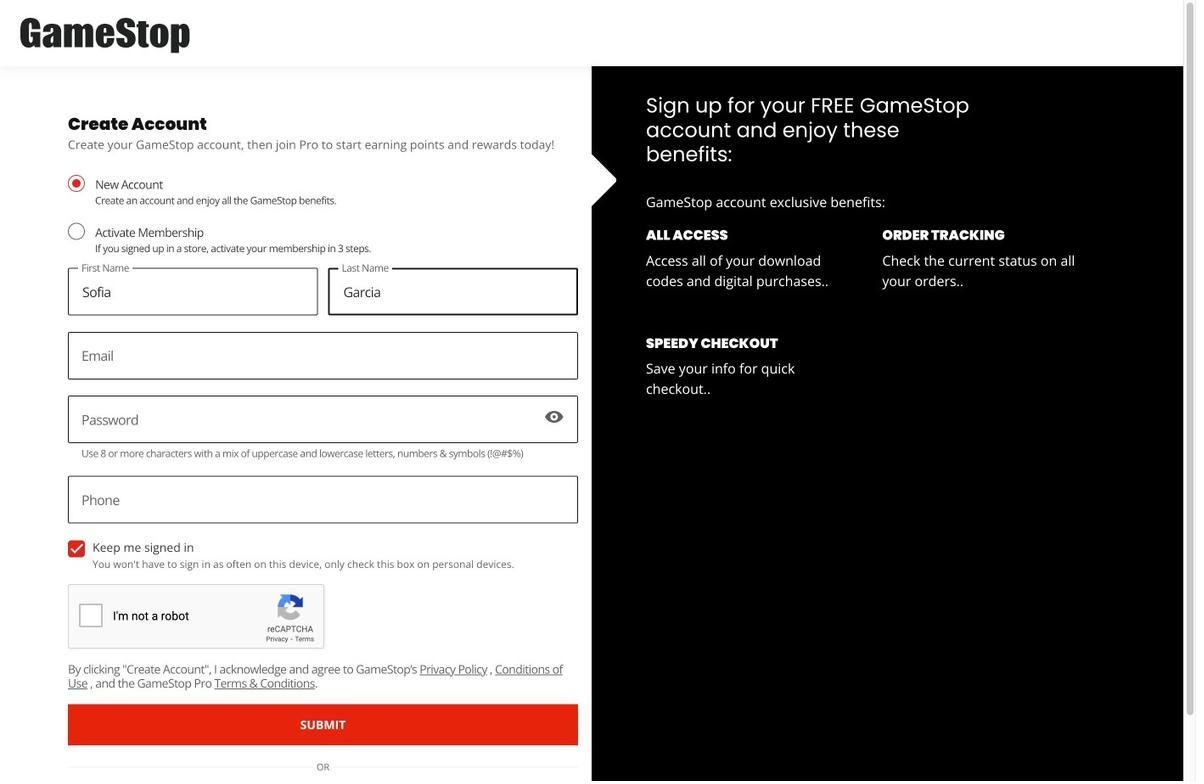 Task type: vqa. For each thing, say whether or not it's contained in the screenshot.
THE SEARCH GAMES, CONSOLES & MORE search field
no



Task type: locate. For each thing, give the bounding box(es) containing it.
gamestop image
[[20, 15, 190, 56]]

None text field
[[328, 268, 578, 316]]

None text field
[[68, 268, 318, 316], [68, 332, 578, 380], [68, 476, 578, 524], [68, 268, 318, 316], [68, 332, 578, 380], [68, 476, 578, 524]]

None password field
[[68, 396, 578, 443]]



